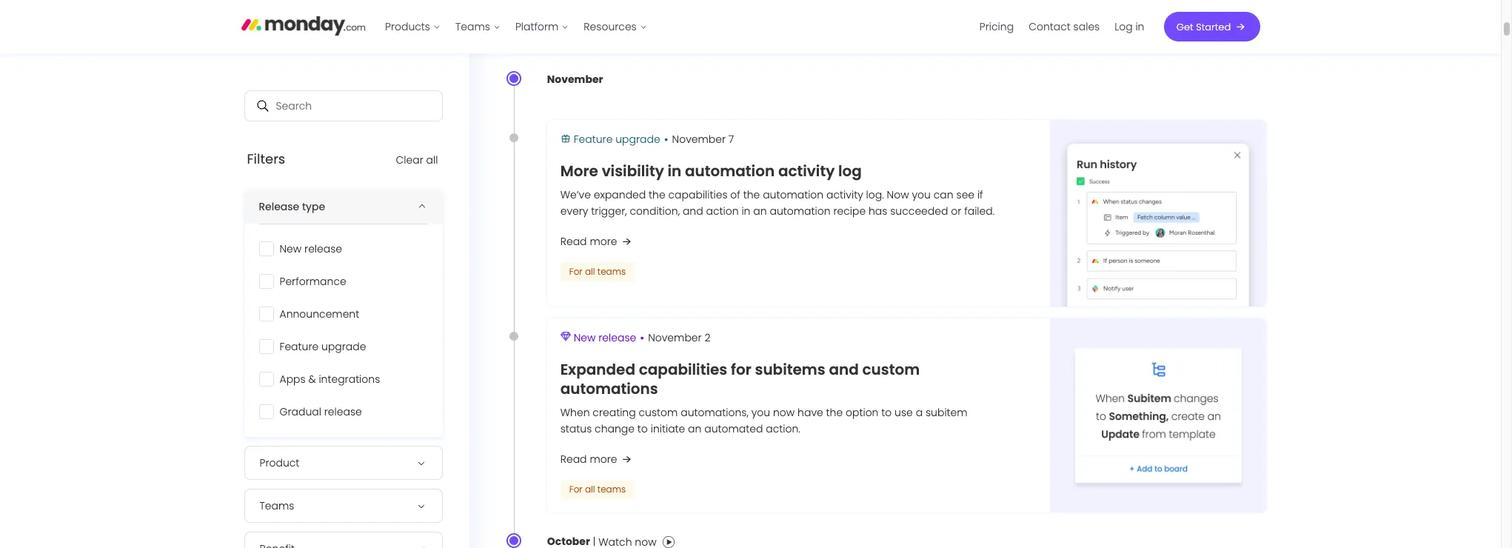 Task type: describe. For each thing, give the bounding box(es) containing it.
teams for we've
[[598, 265, 626, 278]]

whats new when subitem status change  automation trigger image
[[1051, 319, 1267, 513]]

you inside more visibility in automation activity log we've expanded the capabilities of the automation activity log. now you can see if every trigger, condition, and action in an automation recipe has succeeded or failed.
[[912, 187, 931, 202]]

initiate
[[651, 422, 686, 437]]

resources
[[584, 19, 637, 34]]

read for automations
[[561, 452, 587, 467]]

subitem
[[926, 405, 968, 420]]

in inside list
[[1136, 19, 1145, 34]]

all for more
[[585, 265, 595, 278]]

trigger,
[[591, 204, 627, 218]]

or
[[951, 204, 962, 218]]

pricing
[[980, 19, 1014, 34]]

log in link
[[1108, 15, 1152, 39]]

all updates & releases
[[507, 11, 706, 35]]

products link
[[378, 15, 448, 39]]

visibility
[[602, 161, 664, 181]]

an inside "expanded capabilities for subitems and custom automations when creating custom automations, you now have the option to use a subitem status change to initiate an automated action."
[[688, 422, 702, 437]]

november for visibility
[[672, 132, 726, 146]]

for for we've
[[570, 265, 583, 278]]

2 vertical spatial automation
[[770, 204, 831, 218]]

apps & integrations
[[280, 372, 380, 387]]

release type
[[259, 199, 325, 214]]

new release
[[280, 242, 342, 256]]

updates
[[532, 11, 606, 35]]

more for we've
[[590, 234, 617, 249]]

option
[[846, 405, 879, 420]]

0 vertical spatial custom
[[863, 360, 920, 380]]

more for automations
[[590, 452, 617, 467]]

1 vertical spatial activity
[[827, 187, 864, 202]]

log.
[[867, 187, 884, 202]]

have
[[798, 405, 824, 420]]

resources link
[[577, 15, 655, 39]]

creating
[[593, 405, 636, 420]]

action level automation activity log image
[[1051, 120, 1267, 307]]

teams for automations
[[598, 483, 626, 496]]

capabilities inside more visibility in automation activity log we've expanded the capabilities of the automation activity log. now you can see if every trigger, condition, and action in an automation recipe has succeeded or failed.
[[669, 187, 728, 202]]

read for we've
[[561, 234, 587, 249]]

platform link
[[508, 15, 577, 39]]

of
[[731, 187, 741, 202]]

• for capabilities
[[640, 330, 645, 347]]

subitems
[[755, 360, 826, 380]]

for for automations
[[570, 483, 583, 496]]

0 vertical spatial automation
[[685, 161, 775, 181]]

expanded capabilities for subitems and custom automations when creating custom automations, you now have the option to use a subitem status change to initiate an automated action.
[[561, 360, 968, 437]]

log
[[1115, 19, 1133, 34]]

more visibility in automation activity log we've expanded the capabilities of the automation activity log. now you can see if every trigger, condition, and action in an automation recipe has succeeded or failed.
[[561, 161, 995, 218]]

0 horizontal spatial the
[[649, 187, 666, 202]]

you inside "expanded capabilities for subitems and custom automations when creating custom automations, you now have the option to use a subitem status change to initiate an automated action."
[[752, 405, 771, 420]]

if
[[978, 187, 984, 202]]

failed.
[[965, 204, 995, 218]]

can
[[934, 187, 954, 202]]

for
[[731, 360, 752, 380]]

teams for teams dropdown button
[[260, 499, 294, 513]]

releases
[[628, 11, 706, 35]]

integrations
[[319, 372, 380, 387]]

teams link
[[448, 15, 508, 39]]

action
[[706, 204, 739, 218]]

when
[[561, 405, 590, 420]]

gradual
[[280, 405, 321, 419]]

for all teams for automations
[[570, 483, 626, 496]]

1 horizontal spatial to
[[882, 405, 892, 420]]

upgrade for feature upgrade • november 7
[[616, 132, 661, 146]]

product
[[260, 456, 300, 470]]

log
[[839, 161, 862, 181]]

release for new release • november 2
[[599, 330, 637, 345]]

new feature upgrade icon image
[[561, 133, 571, 143]]

all for expanded
[[585, 483, 595, 496]]

every
[[561, 204, 589, 218]]

sales
[[1074, 19, 1100, 34]]

now
[[887, 187, 910, 202]]

log in
[[1115, 19, 1145, 34]]

feature upgrade option
[[250, 333, 437, 360]]

now
[[773, 405, 795, 420]]

2
[[705, 330, 711, 345]]

a
[[916, 405, 923, 420]]

announcement
[[280, 307, 359, 322]]

products
[[385, 19, 430, 34]]

feature release icon image
[[561, 332, 571, 341]]

succeeded
[[891, 204, 949, 218]]

automated
[[705, 422, 763, 437]]

read more for automations
[[561, 452, 617, 467]]

list containing products
[[378, 0, 655, 53]]

1 vertical spatial automation
[[763, 187, 824, 202]]

status
[[561, 422, 592, 437]]

platform
[[516, 19, 559, 34]]

0 vertical spatial november
[[547, 72, 603, 86]]

and inside "expanded capabilities for subitems and custom automations when creating custom automations, you now have the option to use a subitem status change to initiate an automated action."
[[829, 360, 859, 380]]

automations,
[[681, 405, 749, 420]]

teams for teams link
[[456, 19, 490, 34]]

new release • november 2
[[574, 330, 711, 347]]

has
[[869, 204, 888, 218]]

feature upgrade
[[280, 339, 366, 354]]

condition,
[[630, 204, 680, 218]]

7
[[729, 132, 734, 146]]

read more link for automations
[[561, 451, 635, 468]]



Task type: locate. For each thing, give the bounding box(es) containing it.
0 horizontal spatial new
[[280, 242, 302, 256]]

1 vertical spatial upgrade
[[322, 339, 366, 354]]

0 vertical spatial all
[[426, 153, 438, 167]]

and up option on the bottom right of page
[[829, 360, 859, 380]]

1 horizontal spatial you
[[912, 187, 931, 202]]

get started
[[1177, 20, 1232, 34]]

more down change
[[590, 452, 617, 467]]

teams inside dropdown button
[[260, 499, 294, 513]]

teams down change
[[598, 483, 626, 496]]

feature upgrade • november 7
[[574, 131, 734, 148]]

1 vertical spatial november
[[672, 132, 726, 146]]

release type button
[[244, 190, 443, 224]]

2 list from the left
[[973, 0, 1152, 53]]

you up succeeded at right top
[[912, 187, 931, 202]]

all
[[426, 153, 438, 167], [585, 265, 595, 278], [585, 483, 595, 496]]

1 vertical spatial more
[[590, 452, 617, 467]]

2 horizontal spatial in
[[1136, 19, 1145, 34]]

1 horizontal spatial •
[[664, 131, 669, 148]]

0 vertical spatial you
[[912, 187, 931, 202]]

• for visibility
[[664, 131, 669, 148]]

1 list from the left
[[378, 0, 655, 53]]

read more link
[[561, 233, 635, 250], [561, 451, 635, 468]]

all
[[507, 11, 527, 35]]

& inside "option"
[[309, 372, 316, 387]]

use
[[895, 405, 913, 420]]

read more link down "trigger,"
[[561, 233, 635, 250]]

an
[[754, 204, 767, 218], [688, 422, 702, 437]]

november down updates
[[547, 72, 603, 86]]

teams button
[[244, 489, 443, 523]]

for all teams for we've
[[570, 265, 626, 278]]

an right the action
[[754, 204, 767, 218]]

for all teams down "trigger,"
[[570, 265, 626, 278]]

more
[[561, 161, 599, 181]]

1 vertical spatial in
[[668, 161, 682, 181]]

to left use at right
[[882, 405, 892, 420]]

1 horizontal spatial custom
[[863, 360, 920, 380]]

1 vertical spatial to
[[638, 422, 648, 437]]

1 read from the top
[[561, 234, 587, 249]]

you left now
[[752, 405, 771, 420]]

the
[[649, 187, 666, 202], [744, 187, 760, 202], [827, 405, 843, 420]]

1 vertical spatial read
[[561, 452, 587, 467]]

new right feature release icon
[[574, 330, 596, 345]]

expanded
[[594, 187, 646, 202]]

•
[[664, 131, 669, 148], [640, 330, 645, 347]]

november inside the new release • november 2
[[648, 330, 702, 345]]

0 vertical spatial for all teams
[[570, 265, 626, 278]]

release inside the new release • november 2
[[599, 330, 637, 345]]

performance option
[[250, 268, 437, 295]]

teams
[[598, 265, 626, 278], [598, 483, 626, 496]]

announcement option
[[250, 301, 437, 328]]

2 vertical spatial november
[[648, 330, 702, 345]]

upgrade up visibility
[[616, 132, 661, 146]]

november for capabilities
[[648, 330, 702, 345]]

0 vertical spatial and
[[683, 204, 704, 218]]

release
[[305, 242, 342, 256], [599, 330, 637, 345], [324, 405, 362, 419]]

activity up recipe
[[827, 187, 864, 202]]

2 for all teams from the top
[[570, 483, 626, 496]]

1 more from the top
[[590, 234, 617, 249]]

& right updates
[[611, 11, 623, 35]]

clear all button
[[396, 153, 438, 167]]

new for new release • november 2
[[574, 330, 596, 345]]

2 read more link from the top
[[561, 451, 635, 468]]

main element
[[378, 0, 1261, 53]]

1 vertical spatial all
[[585, 265, 595, 278]]

0 vertical spatial read
[[561, 234, 587, 249]]

expanded
[[561, 360, 636, 380]]

2 teams from the top
[[598, 483, 626, 496]]

new inside option
[[280, 242, 302, 256]]

change
[[595, 422, 635, 437]]

filters
[[247, 150, 285, 168]]

for all teams down change
[[570, 483, 626, 496]]

1 vertical spatial capabilities
[[639, 360, 728, 380]]

0 vertical spatial more
[[590, 234, 617, 249]]

teams down "trigger,"
[[598, 265, 626, 278]]

feature right 'new feature upgrade icon'
[[574, 132, 613, 146]]

1 vertical spatial custom
[[639, 405, 678, 420]]

contact sales
[[1029, 19, 1100, 34]]

performance
[[280, 274, 347, 289]]

2 vertical spatial release
[[324, 405, 362, 419]]

the up condition,
[[649, 187, 666, 202]]

november left 2
[[648, 330, 702, 345]]

the right 'of'
[[744, 187, 760, 202]]

0 vertical spatial an
[[754, 204, 767, 218]]

list containing pricing
[[973, 0, 1152, 53]]

feature
[[574, 132, 613, 146], [280, 339, 319, 354]]

0 vertical spatial new
[[280, 242, 302, 256]]

gradual release
[[280, 405, 362, 419]]

0 horizontal spatial to
[[638, 422, 648, 437]]

• up automations
[[640, 330, 645, 347]]

0 vertical spatial release
[[305, 242, 342, 256]]

capabilities
[[669, 187, 728, 202], [639, 360, 728, 380]]

1 horizontal spatial list
[[973, 0, 1152, 53]]

all right clear
[[426, 153, 438, 167]]

for
[[570, 265, 583, 278], [570, 483, 583, 496]]

0 horizontal spatial you
[[752, 405, 771, 420]]

1 horizontal spatial teams
[[456, 19, 490, 34]]

automation up 'of'
[[685, 161, 775, 181]]

feature for feature upgrade • november 7
[[574, 132, 613, 146]]

feature up apps
[[280, 339, 319, 354]]

read more link down change
[[561, 451, 635, 468]]

1 horizontal spatial the
[[744, 187, 760, 202]]

an down automations,
[[688, 422, 702, 437]]

the inside "expanded capabilities for subitems and custom automations when creating custom automations, you now have the option to use a subitem status change to initiate an automated action."
[[827, 405, 843, 420]]

1 vertical spatial read more link
[[561, 451, 635, 468]]

in right the action
[[742, 204, 751, 218]]

0 vertical spatial &
[[611, 11, 623, 35]]

gradual release option
[[250, 399, 437, 425]]

1 vertical spatial read more
[[561, 452, 617, 467]]

1 vertical spatial feature
[[280, 339, 319, 354]]

read more down status
[[561, 452, 617, 467]]

november inside 'feature upgrade • november 7'
[[672, 132, 726, 146]]

2 vertical spatial all
[[585, 483, 595, 496]]

0 horizontal spatial feature
[[280, 339, 319, 354]]

1 horizontal spatial an
[[754, 204, 767, 218]]

new up performance
[[280, 242, 302, 256]]

1 horizontal spatial upgrade
[[616, 132, 661, 146]]

we've
[[561, 187, 591, 202]]

1 vertical spatial for
[[570, 483, 583, 496]]

0 vertical spatial activity
[[779, 161, 835, 181]]

0 vertical spatial teams
[[598, 265, 626, 278]]

1 vertical spatial &
[[309, 372, 316, 387]]

november
[[547, 72, 603, 86], [672, 132, 726, 146], [648, 330, 702, 345]]

activity
[[779, 161, 835, 181], [827, 187, 864, 202]]

0 horizontal spatial custom
[[639, 405, 678, 420]]

1 horizontal spatial new
[[574, 330, 596, 345]]

teams inside list
[[456, 19, 490, 34]]

custom up initiate
[[639, 405, 678, 420]]

teams
[[456, 19, 490, 34], [260, 499, 294, 513]]

1 vertical spatial you
[[752, 405, 771, 420]]

1 read more from the top
[[561, 234, 617, 249]]

new inside the new release • november 2
[[574, 330, 596, 345]]

new
[[280, 242, 302, 256], [574, 330, 596, 345]]

2 vertical spatial in
[[742, 204, 751, 218]]

read down every
[[561, 234, 587, 249]]

1 vertical spatial new
[[574, 330, 596, 345]]

0 vertical spatial upgrade
[[616, 132, 661, 146]]

get
[[1177, 20, 1194, 34]]

pricing link
[[973, 15, 1022, 39]]

0 horizontal spatial &
[[309, 372, 316, 387]]

1 horizontal spatial &
[[611, 11, 623, 35]]

feature inside feature upgrade option
[[280, 339, 319, 354]]

automation
[[685, 161, 775, 181], [763, 187, 824, 202], [770, 204, 831, 218]]

in
[[1136, 19, 1145, 34], [668, 161, 682, 181], [742, 204, 751, 218]]

monday.com logo image
[[241, 9, 366, 41]]

product button
[[244, 446, 443, 480]]

upgrade down announcement option
[[322, 339, 366, 354]]

teams down product at the left
[[260, 499, 294, 513]]

new release option
[[250, 236, 437, 262]]

0 horizontal spatial upgrade
[[322, 339, 366, 354]]

• up visibility
[[664, 131, 669, 148]]

1 horizontal spatial feature
[[574, 132, 613, 146]]

and inside more visibility in automation activity log we've expanded the capabilities of the automation activity log. now you can see if every trigger, condition, and action in an automation recipe has succeeded or failed.
[[683, 204, 704, 218]]

1 vertical spatial and
[[829, 360, 859, 380]]

upgrade
[[616, 132, 661, 146], [322, 339, 366, 354]]

0 horizontal spatial in
[[668, 161, 682, 181]]

list
[[378, 0, 655, 53], [973, 0, 1152, 53]]

1 horizontal spatial and
[[829, 360, 859, 380]]

&
[[611, 11, 623, 35], [309, 372, 316, 387]]

capabilities up the action
[[669, 187, 728, 202]]

all down status
[[585, 483, 595, 496]]

clear all
[[396, 153, 438, 167]]

Search text field
[[245, 91, 442, 121]]

automations
[[561, 379, 658, 400]]

2 more from the top
[[590, 452, 617, 467]]

automation left recipe
[[770, 204, 831, 218]]

1 vertical spatial release
[[599, 330, 637, 345]]

upgrade inside option
[[322, 339, 366, 354]]

recipe
[[834, 204, 866, 218]]

automation right 'of'
[[763, 187, 824, 202]]

release up expanded
[[599, 330, 637, 345]]

custom up use at right
[[863, 360, 920, 380]]

november left 7 at top
[[672, 132, 726, 146]]

0 horizontal spatial teams
[[260, 499, 294, 513]]

1 teams from the top
[[598, 265, 626, 278]]

capabilities inside "expanded capabilities for subitems and custom automations when creating custom automations, you now have the option to use a subitem status change to initiate an automated action."
[[639, 360, 728, 380]]

1 for from the top
[[570, 265, 583, 278]]

0 vertical spatial for
[[570, 265, 583, 278]]

new for new release
[[280, 242, 302, 256]]

1 vertical spatial teams
[[260, 499, 294, 513]]

you
[[912, 187, 931, 202], [752, 405, 771, 420]]

release up performance
[[305, 242, 342, 256]]

release down apps & integrations "option" at bottom left
[[324, 405, 362, 419]]

all down every
[[585, 265, 595, 278]]

in right log
[[1136, 19, 1145, 34]]

apps & integrations option
[[250, 366, 437, 393]]

and left the action
[[683, 204, 704, 218]]

an inside more visibility in automation activity log we've expanded the capabilities of the automation activity log. now you can see if every trigger, condition, and action in an automation recipe has succeeded or failed.
[[754, 204, 767, 218]]

upgrade inside 'feature upgrade • november 7'
[[616, 132, 661, 146]]

teams left all
[[456, 19, 490, 34]]

release for gradual release
[[324, 405, 362, 419]]

to left initiate
[[638, 422, 648, 437]]

get started button
[[1164, 12, 1261, 41]]

2 read from the top
[[561, 452, 587, 467]]

for down every
[[570, 265, 583, 278]]

0 horizontal spatial •
[[640, 330, 645, 347]]

more down "trigger,"
[[590, 234, 617, 249]]

feature for feature upgrade
[[280, 339, 319, 354]]

1 read more link from the top
[[561, 233, 635, 250]]

action.
[[766, 422, 801, 437]]

1 vertical spatial •
[[640, 330, 645, 347]]

apps
[[280, 372, 306, 387]]

clear
[[396, 153, 424, 167]]

read more link for we've
[[561, 233, 635, 250]]

0 vertical spatial read more link
[[561, 233, 635, 250]]

0 vertical spatial feature
[[574, 132, 613, 146]]

1 vertical spatial teams
[[598, 483, 626, 496]]

see
[[957, 187, 975, 202]]

1 horizontal spatial in
[[742, 204, 751, 218]]

1 vertical spatial an
[[688, 422, 702, 437]]

for down status
[[570, 483, 583, 496]]

0 vertical spatial •
[[664, 131, 669, 148]]

read more for we've
[[561, 234, 617, 249]]

in down 'feature upgrade • november 7'
[[668, 161, 682, 181]]

more
[[590, 234, 617, 249], [590, 452, 617, 467]]

custom
[[863, 360, 920, 380], [639, 405, 678, 420]]

contact sales button
[[1022, 15, 1108, 39]]

1 vertical spatial for all teams
[[570, 483, 626, 496]]

and
[[683, 204, 704, 218], [829, 360, 859, 380]]

release
[[259, 199, 300, 214]]

contact
[[1029, 19, 1071, 34]]

0 vertical spatial teams
[[456, 19, 490, 34]]

2 horizontal spatial the
[[827, 405, 843, 420]]

0 horizontal spatial and
[[683, 204, 704, 218]]

read down status
[[561, 452, 587, 467]]

feature inside 'feature upgrade • november 7'
[[574, 132, 613, 146]]

2 for from the top
[[570, 483, 583, 496]]

activity left log
[[779, 161, 835, 181]]

0 horizontal spatial an
[[688, 422, 702, 437]]

read
[[561, 234, 587, 249], [561, 452, 587, 467]]

upgrade for feature upgrade
[[322, 339, 366, 354]]

for all teams
[[570, 265, 626, 278], [570, 483, 626, 496]]

2 read more from the top
[[561, 452, 617, 467]]

0 vertical spatial in
[[1136, 19, 1145, 34]]

to
[[882, 405, 892, 420], [638, 422, 648, 437]]

1 for all teams from the top
[[570, 265, 626, 278]]

started
[[1197, 20, 1232, 34]]

0 vertical spatial capabilities
[[669, 187, 728, 202]]

type
[[302, 199, 325, 214]]

0 vertical spatial read more
[[561, 234, 617, 249]]

& right apps
[[309, 372, 316, 387]]

0 horizontal spatial list
[[378, 0, 655, 53]]

read more down every
[[561, 234, 617, 249]]

release for new release
[[305, 242, 342, 256]]

the right have
[[827, 405, 843, 420]]

capabilities down 2
[[639, 360, 728, 380]]

0 vertical spatial to
[[882, 405, 892, 420]]

read more
[[561, 234, 617, 249], [561, 452, 617, 467]]



Task type: vqa. For each thing, say whether or not it's contained in the screenshot.
their
no



